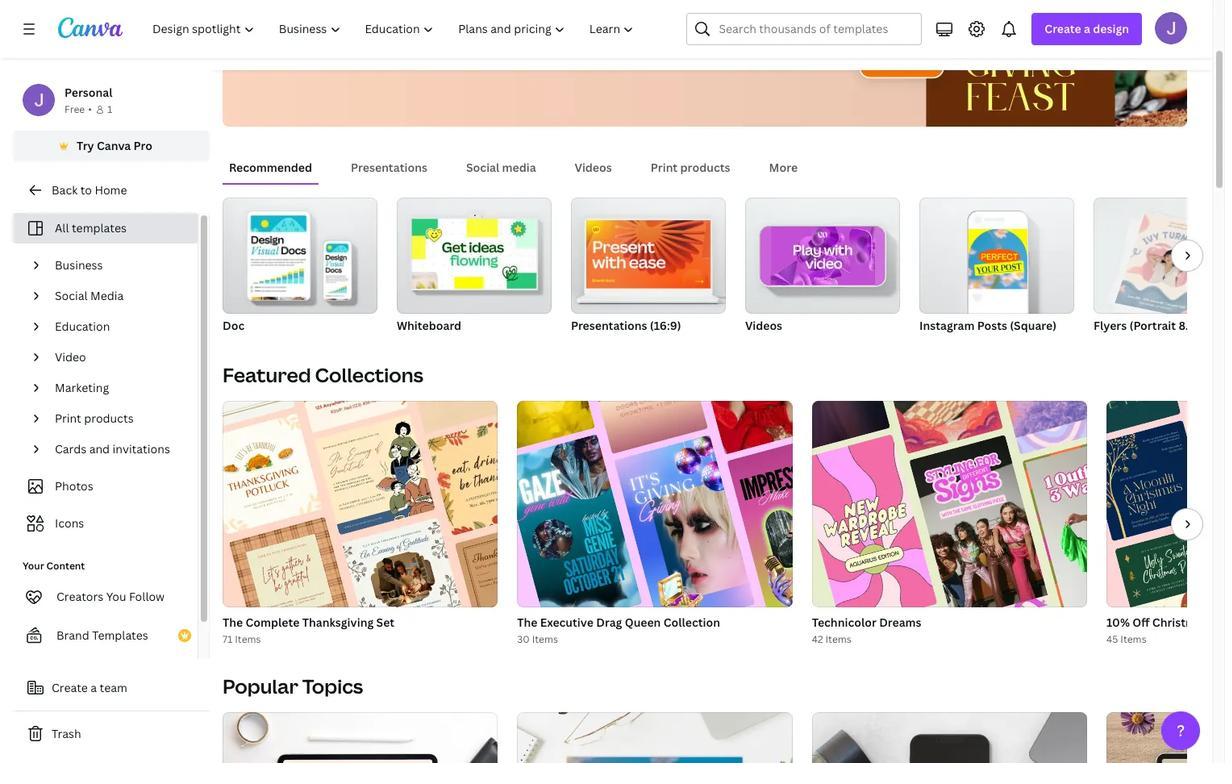 Task type: locate. For each thing, give the bounding box(es) containing it.
0 vertical spatial videos
[[575, 160, 612, 175]]

1 vertical spatial print products
[[55, 411, 134, 426]]

1 horizontal spatial the
[[518, 615, 538, 630]]

create inside button
[[52, 680, 88, 696]]

creators
[[56, 589, 104, 604]]

videos button
[[569, 153, 619, 183]]

1 vertical spatial videos
[[746, 318, 783, 333]]

flyer (portrait 8.5 × 11 in) image
[[1094, 198, 1226, 314], [1116, 212, 1219, 319]]

items inside "the executive drag queen collection 30 items"
[[532, 633, 558, 646]]

complete
[[246, 615, 300, 630]]

3 items from the left
[[826, 633, 852, 646]]

presentations button
[[345, 153, 434, 183]]

products for print products "button"
[[681, 160, 731, 175]]

technicolor
[[812, 615, 877, 630]]

posts
[[978, 318, 1008, 333]]

in
[[1222, 318, 1226, 333]]

marketing
[[55, 380, 109, 395]]

videos link
[[746, 198, 901, 336]]

items right the 71
[[235, 633, 261, 646]]

create a team
[[52, 680, 127, 696]]

trash
[[52, 726, 81, 742]]

presentations for presentations (16:9)
[[571, 318, 648, 333]]

a left design
[[1085, 21, 1091, 36]]

products left more
[[681, 160, 731, 175]]

instagram posts (square)
[[920, 318, 1057, 333]]

0 vertical spatial and
[[318, 40, 339, 56]]

2 the from the left
[[518, 615, 538, 630]]

1 horizontal spatial and
[[318, 40, 339, 56]]

0 vertical spatial print products
[[651, 160, 731, 175]]

products inside "button"
[[681, 160, 731, 175]]

4 items from the left
[[1121, 633, 1147, 646]]

templates
[[72, 220, 127, 236]]

1 horizontal spatial products
[[681, 160, 731, 175]]

social for social media
[[55, 288, 88, 303]]

1 vertical spatial a
[[91, 680, 97, 696]]

1 the from the left
[[223, 615, 243, 630]]

1 vertical spatial presentations
[[571, 318, 648, 333]]

71
[[223, 633, 233, 646]]

celebrate and create
[[261, 40, 376, 56]]

0 vertical spatial social
[[466, 160, 500, 175]]

0 horizontal spatial print products
[[55, 411, 134, 426]]

print
[[651, 160, 678, 175], [55, 411, 81, 426]]

0 horizontal spatial a
[[91, 680, 97, 696]]

video image
[[746, 198, 901, 314], [771, 227, 876, 286]]

1 horizontal spatial videos
[[746, 318, 783, 333]]

and right cards
[[89, 441, 110, 457]]

0 horizontal spatial products
[[84, 411, 134, 426]]

print right videos button
[[651, 160, 678, 175]]

0 vertical spatial a
[[1085, 21, 1091, 36]]

canva
[[97, 138, 131, 153]]

0 horizontal spatial social
[[55, 288, 88, 303]]

cards and invitations link
[[48, 434, 188, 465]]

cards and invitations
[[55, 441, 170, 457]]

instagram post (square) image
[[920, 198, 1075, 314], [969, 229, 1028, 289]]

create
[[342, 40, 376, 56]]

items
[[235, 633, 261, 646], [532, 633, 558, 646], [826, 633, 852, 646], [1121, 633, 1147, 646]]

topics
[[302, 673, 363, 700]]

presentations inside button
[[351, 160, 428, 175]]

videos
[[575, 160, 612, 175], [746, 318, 783, 333]]

print products for print products "button"
[[651, 160, 731, 175]]

aesthetic image
[[518, 713, 793, 763]]

items down off
[[1121, 633, 1147, 646]]

a for team
[[91, 680, 97, 696]]

the up 30
[[518, 615, 538, 630]]

media
[[90, 288, 124, 303]]

None search field
[[687, 13, 923, 45]]

1 items from the left
[[235, 633, 261, 646]]

2 items from the left
[[532, 633, 558, 646]]

whiteboard image
[[397, 198, 552, 314], [412, 219, 537, 289]]

•
[[88, 102, 92, 116]]

the inside "the complete thanksgiving set 71 items"
[[223, 615, 243, 630]]

personal
[[65, 85, 113, 100]]

1 horizontal spatial create
[[1045, 21, 1082, 36]]

items right 30
[[532, 633, 558, 646]]

create inside dropdown button
[[1045, 21, 1082, 36]]

and for cards
[[89, 441, 110, 457]]

social inside social media link
[[55, 288, 88, 303]]

0 vertical spatial print
[[651, 160, 678, 175]]

presentation (16:9) image
[[571, 198, 726, 314], [587, 220, 711, 289]]

your
[[23, 559, 44, 573]]

videos inside button
[[575, 160, 612, 175]]

0 horizontal spatial and
[[89, 441, 110, 457]]

0 horizontal spatial create
[[52, 680, 88, 696]]

create left the team
[[52, 680, 88, 696]]

set
[[376, 615, 395, 630]]

icons
[[55, 516, 84, 531]]

doc
[[223, 318, 245, 333]]

marketing link
[[48, 373, 188, 403]]

0 horizontal spatial print
[[55, 411, 81, 426]]

home
[[95, 182, 127, 198]]

social down business
[[55, 288, 88, 303]]

icons link
[[23, 508, 188, 539]]

1 horizontal spatial print products
[[651, 160, 731, 175]]

print products inside print products "button"
[[651, 160, 731, 175]]

the executive drag queen collection 30 items
[[518, 615, 721, 646]]

whiteboard
[[397, 318, 462, 333]]

all
[[55, 220, 69, 236]]

0 vertical spatial presentations
[[351, 160, 428, 175]]

(16:9)
[[650, 318, 682, 333]]

products for print products link
[[84, 411, 134, 426]]

recommended button
[[223, 153, 319, 183]]

8.5
[[1179, 318, 1196, 333]]

a left the team
[[91, 680, 97, 696]]

follow
[[129, 589, 165, 604]]

celebrate and create link
[[249, 32, 389, 65]]

products
[[681, 160, 731, 175], [84, 411, 134, 426]]

the up the 71
[[223, 615, 243, 630]]

education link
[[48, 311, 188, 342]]

1 horizontal spatial social
[[466, 160, 500, 175]]

the executive drag queen collection link
[[518, 614, 793, 632]]

design your thanksgiving image
[[801, 0, 1188, 127]]

social media button
[[460, 153, 543, 183]]

try canva pro button
[[13, 131, 210, 161]]

a inside button
[[91, 680, 97, 696]]

Search search field
[[719, 14, 912, 44]]

the for the complete thanksgiving set
[[223, 615, 243, 630]]

social media
[[466, 160, 536, 175]]

0 horizontal spatial the
[[223, 615, 243, 630]]

your content
[[23, 559, 85, 573]]

11
[[1207, 318, 1219, 333]]

1 vertical spatial products
[[84, 411, 134, 426]]

print products inside print products link
[[55, 411, 134, 426]]

0 horizontal spatial presentations
[[351, 160, 428, 175]]

trash link
[[13, 718, 210, 750]]

creators you follow
[[56, 589, 165, 604]]

1 horizontal spatial presentations
[[571, 318, 648, 333]]

a for design
[[1085, 21, 1091, 36]]

print up cards
[[55, 411, 81, 426]]

design
[[1094, 21, 1130, 36]]

create left design
[[1045, 21, 1082, 36]]

back to home
[[52, 182, 127, 198]]

1 horizontal spatial print
[[651, 160, 678, 175]]

items down technicolor
[[826, 633, 852, 646]]

0 vertical spatial create
[[1045, 21, 1082, 36]]

a inside dropdown button
[[1085, 21, 1091, 36]]

products up cards and invitations
[[84, 411, 134, 426]]

team
[[100, 680, 127, 696]]

social
[[466, 160, 500, 175], [55, 288, 88, 303]]

social left 'media' at the top of the page
[[466, 160, 500, 175]]

doc image
[[223, 198, 378, 314], [223, 198, 378, 314]]

off
[[1133, 615, 1150, 630]]

presentations inside "link"
[[571, 318, 648, 333]]

print inside "button"
[[651, 160, 678, 175]]

the inside "the executive drag queen collection 30 items"
[[518, 615, 538, 630]]

back
[[52, 182, 78, 198]]

0 horizontal spatial videos
[[575, 160, 612, 175]]

try canva pro
[[77, 138, 152, 153]]

presentations
[[351, 160, 428, 175], [571, 318, 648, 333]]

and left create
[[318, 40, 339, 56]]

presentations for presentations
[[351, 160, 428, 175]]

create a team button
[[13, 672, 210, 704]]

popular topics
[[223, 673, 363, 700]]

0 vertical spatial products
[[681, 160, 731, 175]]

1 horizontal spatial a
[[1085, 21, 1091, 36]]

1 vertical spatial and
[[89, 441, 110, 457]]

10%
[[1107, 615, 1130, 630]]

1 vertical spatial create
[[52, 680, 88, 696]]

flyers (portrait 8.5 × 11 in link
[[1094, 198, 1226, 336]]

1 vertical spatial social
[[55, 288, 88, 303]]

video
[[55, 349, 86, 365]]

templates
[[92, 628, 148, 643]]

create
[[1045, 21, 1082, 36], [52, 680, 88, 696]]

the complete thanksgiving set link
[[223, 614, 498, 632]]

social inside social media button
[[466, 160, 500, 175]]

print for print products "button"
[[651, 160, 678, 175]]

1 vertical spatial print
[[55, 411, 81, 426]]



Task type: describe. For each thing, give the bounding box(es) containing it.
42
[[812, 633, 824, 646]]

flyers (portrait 8.5 × 11 in
[[1094, 318, 1226, 333]]

create a design button
[[1032, 13, 1143, 45]]

business link
[[48, 250, 188, 281]]

items inside technicolor dreams 42 items
[[826, 633, 852, 646]]

media
[[502, 160, 536, 175]]

presentations (16:9) link
[[571, 198, 726, 336]]

dreams
[[880, 615, 922, 630]]

items inside "the complete thanksgiving set 71 items"
[[235, 633, 261, 646]]

more button
[[763, 153, 805, 183]]

invitations
[[113, 441, 170, 457]]

christmas
[[1153, 615, 1209, 630]]

executive
[[541, 615, 594, 630]]

create for create a design
[[1045, 21, 1082, 36]]

flyer (portrait 8.5 × 11 in) image inside flyers (portrait 8.5 × 11 in "link"
[[1116, 212, 1219, 319]]

and for celebrate
[[318, 40, 339, 56]]

video link
[[48, 342, 188, 373]]

presentations (16:9)
[[571, 318, 682, 333]]

creators you follow link
[[13, 581, 198, 613]]

print for print products link
[[55, 411, 81, 426]]

you
[[106, 589, 126, 604]]

vintage image
[[1107, 713, 1226, 763]]

technicolor dreams link
[[812, 614, 1088, 632]]

flyers
[[1094, 318, 1127, 333]]

instagram
[[920, 318, 975, 333]]

queen
[[625, 615, 661, 630]]

space image
[[812, 713, 1088, 763]]

print products link
[[48, 403, 188, 434]]

social media link
[[48, 281, 188, 311]]

more
[[770, 160, 798, 175]]

drag
[[597, 615, 622, 630]]

featured
[[223, 362, 311, 388]]

print products button
[[645, 153, 737, 183]]

photos link
[[23, 471, 188, 502]]

social for social media
[[466, 160, 500, 175]]

brand templates link
[[13, 620, 198, 652]]

brand
[[56, 628, 89, 643]]

instagram posts (square) link
[[920, 198, 1075, 336]]

featured collections
[[223, 362, 424, 388]]

10% off christmas pri link
[[1107, 614, 1226, 632]]

45
[[1107, 633, 1119, 646]]

back to home link
[[13, 174, 210, 207]]

pri
[[1211, 615, 1226, 630]]

top level navigation element
[[142, 13, 648, 45]]

free
[[65, 102, 85, 116]]

jacob simon image
[[1156, 12, 1188, 44]]

photos
[[55, 479, 93, 494]]

small business image
[[223, 713, 498, 763]]

business
[[55, 257, 103, 273]]

presentation (16:9) image inside presentations (16:9) "link"
[[587, 220, 711, 289]]

collection
[[664, 615, 721, 630]]

doc link
[[223, 198, 378, 336]]

content
[[46, 559, 85, 573]]

1
[[107, 102, 112, 116]]

instagram post (square) image inside instagram posts (square) link
[[969, 229, 1028, 289]]

all templates
[[55, 220, 127, 236]]

celebrate
[[261, 40, 315, 56]]

items inside 10% off christmas pri 45 items
[[1121, 633, 1147, 646]]

(square)
[[1011, 318, 1057, 333]]

thanksgiving
[[302, 615, 374, 630]]

free •
[[65, 102, 92, 116]]

(portrait
[[1130, 318, 1177, 333]]

social media
[[55, 288, 124, 303]]

print products for print products link
[[55, 411, 134, 426]]

recommended
[[229, 160, 312, 175]]

pro
[[134, 138, 152, 153]]

try
[[77, 138, 94, 153]]

whiteboard link
[[397, 198, 552, 336]]

the complete thanksgiving set 71 items
[[223, 615, 395, 646]]

collections
[[315, 362, 424, 388]]

popular
[[223, 673, 299, 700]]

the for the executive drag queen collection
[[518, 615, 538, 630]]

create for create a team
[[52, 680, 88, 696]]

education
[[55, 319, 110, 334]]

30
[[518, 633, 530, 646]]

×
[[1199, 318, 1204, 333]]

10% off christmas pri 45 items
[[1107, 615, 1226, 646]]



Task type: vqa. For each thing, say whether or not it's contained in the screenshot.
products
yes



